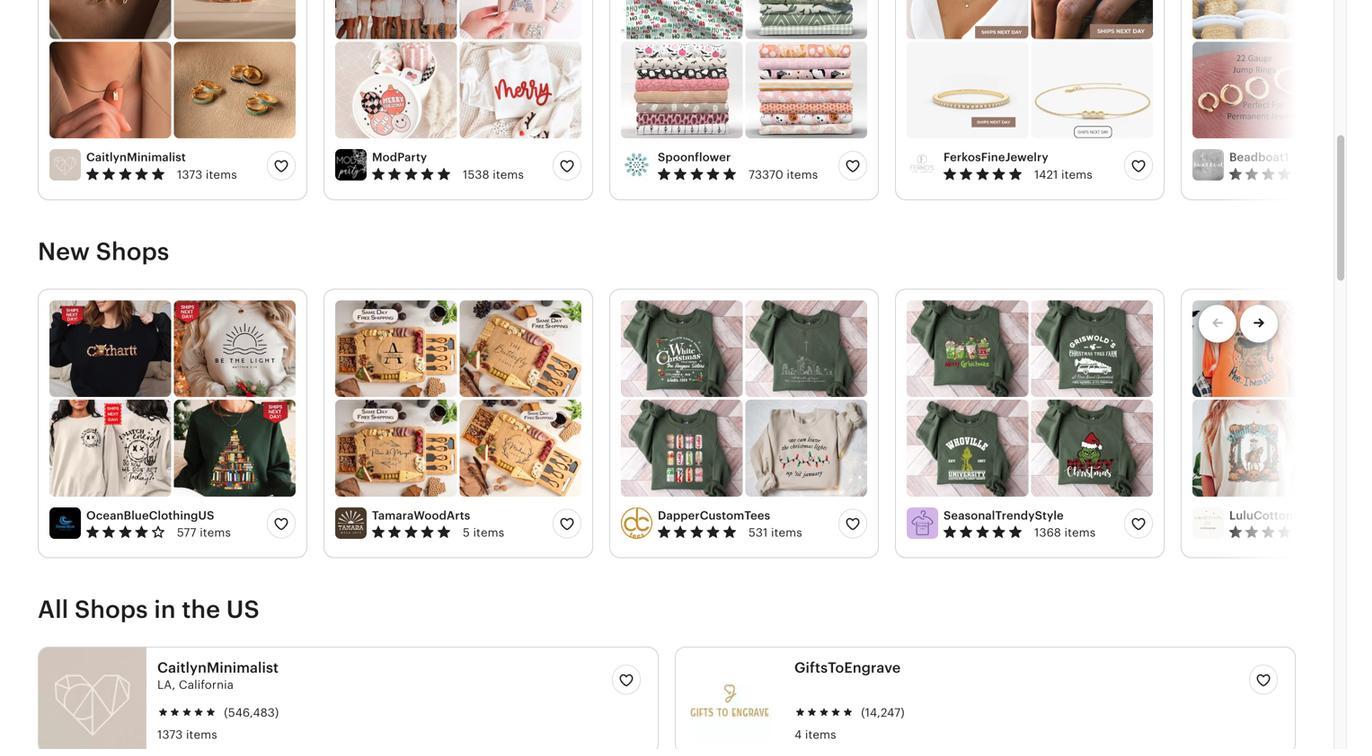Task type: vqa. For each thing, say whether or not it's contained in the screenshot.
CaitlynMinimalist LA, California
yes



Task type: describe. For each thing, give the bounding box(es) containing it.
halloween cotton fat quarters - cute pink beige pastel seasonal collection petal signature cotton mix & match fat quarters by spoonflower image
[[621, 42, 743, 139]]

items for 577 items
[[200, 526, 231, 540]]

(546,483)
[[224, 707, 279, 720]]

sage green cotton fabric by the yard -  floral checkerboard coordinate collection petal signature cotton mix & match fabric by spoonflower image
[[746, 0, 867, 39]]

1368 items
[[1035, 526, 1096, 540]]

caitlynminimalist for caitlynminimalist la, california
[[157, 660, 279, 676]]

christmas santa fabric - ho ho ho by littlearrowdesign - cute holiday christmas santa claus green red text fabric by the yard by spoonflower image
[[621, 0, 743, 39]]

1 vertical spatial 1373
[[157, 728, 183, 742]]

grinch christmas sweatshirt, grinch sweatshirt, christmas hoodie, grinch hoodie, christmas vibes, whoville university, whoville sweatshirt image
[[907, 400, 1029, 497]]

gold filled chain by the foot - usa made- wholesale chain, perfect for permanent jewelry -made in usa image
[[1193, 0, 1315, 39]]

caitlynminimalist image
[[39, 648, 147, 750]]

beadboat1 link
[[1193, 149, 1347, 182]]

in
[[154, 596, 176, 624]]

items down california
[[186, 728, 217, 742]]

grinch christmas sweatshirt, grinch sweatshirt, christmas sweatshirt, grinch sweatshirt, christmas vibe, shirt for all, merry christmas image
[[1031, 400, 1153, 497]]

we can leave the christmas lights up 'til january, christmas lights shirt, christmas gift, women christmas shirt, funny family shirt image
[[746, 400, 867, 497]]

(14,247)
[[861, 707, 905, 720]]

i match energy so how we gon' to act today hoodie, i match energy hoodie, funny quote hoodie, sarcastic funny sweatshirt image
[[49, 400, 171, 497]]

caitlynminimalist for caitlynminimalist
[[86, 151, 186, 164]]

us
[[226, 596, 260, 624]]

1538
[[463, 168, 490, 181]]

personalized charcuterie board set, gift for couples, grandma gift idea from daughter, gift for mommy, gift for mother in law christmas gift image
[[335, 400, 457, 497]]

diet coke sweatshirt, christmas diet coke sampler, gift for diet coke lover, diet coke bottles, trendy funny sweatshirt for christmas image
[[621, 400, 743, 497]]

shops for all
[[75, 596, 148, 624]]

a thrill of hope nativity shirt, christmas jesus sweatshirt, christmas faith shirt, christmas jesus lover shirt,christmas gift for christian image
[[746, 301, 867, 398]]

cluster ring in 14k gold / diamond cluster ring / unique diamond stackable ring /  diamond wedding band/ next day shipping image
[[1031, 0, 1153, 39]]

items for 1421 items
[[1062, 168, 1093, 181]]

monogrammed jewelry box - personalized gift for bridesmaids - bridesmaid proposal gift ideas - travel jewelry case birthday gift (eb3465sqm) image
[[460, 0, 582, 39]]

seasonaltrendystyle
[[944, 509, 1064, 523]]

halloween cotton fat quarters - pastel pink skulls ghost pumpkins seasonal petal signature cotton mix & match fat quarters by spoonflower image
[[746, 42, 867, 139]]

california
[[179, 679, 234, 692]]

73370 items
[[749, 168, 818, 181]]

spoonflower
[[658, 151, 731, 164]]

halloween night rider sweatshirt, halloween skeleton rider shirt, western halloween skeleton cowboy shirt, halloween gifts, skeleton shirt image
[[1193, 400, 1315, 497]]

dappercustomtees
[[658, 509, 771, 523]]

caitlynminimalist la, california
[[157, 660, 279, 692]]

personalized charcuterie board, custom cheese board with engraving, wedding gifts, christmas gifts, couple gifts, housewarming gift idea image
[[460, 400, 582, 497]]

4 items
[[795, 728, 837, 742]]

modparty
[[372, 151, 427, 164]]

1538 items
[[463, 168, 524, 181]]

5 items
[[463, 526, 504, 540]]

all
[[38, 596, 69, 624]]



Task type: locate. For each thing, give the bounding box(es) containing it.
giftstoengrave image
[[676, 648, 784, 750]]

the
[[182, 596, 220, 624]]

items
[[206, 168, 237, 181], [493, 168, 524, 181], [787, 168, 818, 181], [1062, 168, 1093, 181], [200, 526, 231, 540], [473, 526, 504, 540], [771, 526, 803, 540], [1065, 526, 1096, 540], [186, 728, 217, 742], [805, 728, 837, 742]]

shops right 'new'
[[96, 238, 169, 266]]

diamond solitaire necklace / diamond necklace / diamond bezel / dainty diamond necklace / birthday gift image
[[907, 0, 1029, 39]]

items for 73370 items
[[787, 168, 818, 181]]

merry christmas gift box for friends - holiday gift box for her - christmas gift set - personalized holiday gift box - send gift (eb3250orn) image
[[335, 42, 457, 139]]

items for 1538 items
[[493, 168, 524, 181]]

caitlynminimalist up california
[[157, 660, 279, 676]]

531 items
[[749, 526, 803, 540]]

moo i mean boo shirt, funny halloween cow shirt, halloween gifts, funny halloween shirt, boo shirt, cow halloween tee, halloween cow sweater image
[[1193, 301, 1315, 398]]

caitlynminimalist
[[86, 151, 186, 164], [157, 660, 279, 676]]

new
[[38, 238, 90, 266]]

opal inlay huggie earrings by caitlyn minimalist • fire opal hoop earrings • dainty blue & green gemstone earrings • gift for her • er212 image
[[174, 42, 296, 139]]

all shops in the us
[[38, 596, 260, 624]]

lulucottonco link
[[1193, 508, 1347, 540]]

577
[[177, 526, 197, 540]]

items right '5'
[[473, 526, 504, 540]]

1373 items down opal inlay huggie earrings by caitlyn minimalist • fire opal hoop earrings • dainty blue & green gemstone earrings • gift for her • er212 image
[[177, 168, 237, 181]]

shops for new
[[96, 238, 169, 266]]

giftstoengrave
[[795, 660, 901, 676]]

la,
[[157, 679, 176, 692]]

73370
[[749, 168, 784, 181]]

items right '4'
[[805, 728, 837, 742]]

usa gold filled jump ring 22ga open 22 gauge gf - 14/20 gold filled- usa made click and lock design- perfect for permanent jewelry jump ring image
[[1193, 42, 1315, 139]]

christmas tree made of books sweatshirt, gift for book lover, gift for teachers, book tree, book lovers christmas shirt, bookworm christmas image
[[174, 400, 296, 497]]

items for 531 items
[[771, 526, 803, 540]]

grinch christmas funny sweatshirt, grinch christmas sweatshirt, christmas sweatshirt, grinchmas sweatshirt, christmas vibes, merry grinchmas image
[[907, 301, 1029, 398]]

highland cow sweatshirt, highland cow crewneck, western sweatshirt, cute cow shirt, cow crewneck ,cow gift for her,farmer gift, animal lover image
[[49, 301, 171, 398]]

lulucottonco
[[1230, 509, 1310, 523]]

duo baguette birthstone ring by caitlyn minimalist • adjustable personalized gemstone ring • best friend gift • anniversary gift • rm87 image
[[174, 0, 296, 39]]

4
[[795, 728, 802, 742]]

items for 5 items
[[473, 526, 504, 540]]

diamond eternity ring/ diamond eternity wedding band/ 14k gold thin diamond wedding band/ micro pave thin diamond eternity band in 14k gold image
[[907, 42, 1029, 139]]

custom charcuterie board, personalized wedding gift for couples,bamboo cheese board, mom parent 25th wedding anniversary, 40th mother in law image
[[460, 301, 582, 398]]

1373 items
[[177, 168, 237, 181], [157, 728, 217, 742]]

0 vertical spatial caitlynminimalist
[[86, 151, 186, 164]]

shops
[[96, 238, 169, 266], [75, 596, 148, 624]]

items right 531 at the right of the page
[[771, 526, 803, 540]]

christmas sweatshirt, national lampoons, christmas griswolds vacation shirt, griswold hoodie, christmas movie sweatshirt, christmas vibes image
[[1031, 301, 1153, 398]]

items for 1373 items
[[206, 168, 237, 181]]

white christmas movie shirt, christmas holiday shirt, white christmas movie 1954 shirt, christmas shirt, wallace and davis, haynes sisters image
[[621, 301, 743, 398]]

dainty initial tag necklace by caitlyn minimalist • custom engraved letter pendant necklace in box chain • bridesmaid gifts • nm83bnif33 image
[[49, 42, 171, 139]]

1373 items down california
[[157, 728, 217, 742]]

oceanblueclothingus
[[86, 509, 214, 523]]

531
[[749, 526, 768, 540]]

new shops
[[38, 238, 169, 266]]

1373
[[177, 168, 203, 181], [157, 728, 183, 742]]

0 vertical spatial shops
[[96, 238, 169, 266]]

personalized name necklace by caitlynminimalist • gold name necklace with box chain • perfect gift for her • personalized gift • nm81f91 image
[[49, 0, 171, 39]]

items for 1368 items
[[1065, 526, 1096, 540]]

beadboat1
[[1230, 151, 1290, 164]]

0 vertical spatial 1373
[[177, 168, 203, 181]]

1368
[[1035, 526, 1062, 540]]

items right 1368
[[1065, 526, 1096, 540]]

items right '1421'
[[1062, 168, 1093, 181]]

shops left in
[[75, 596, 148, 624]]

ferkosfinejewelry
[[944, 151, 1049, 164]]

1 vertical spatial caitlynminimalist
[[157, 660, 279, 676]]

0 vertical spatial 1373 items
[[177, 168, 237, 181]]

1421 items
[[1035, 168, 1093, 181]]

embossed merry sweatshirt for christmas - women winter crewneck - holiday gift idea sweatshirt for her - women white crewneck (eb3453pfmry) image
[[460, 42, 582, 139]]

custom ruffle robe - bridesmaid wedding robes - matching bridal party robes - bridesmaid proposal gift - personalized bridal robe (eb3377p) image
[[335, 0, 457, 39]]

items right 73370
[[787, 168, 818, 181]]

be the light sweatshirt gift for christians, mathew 5:14 sweatshirt, bible verse sweater, religious hoodie, faith outfit, church sweatshirt image
[[174, 301, 296, 398]]

items right 1538
[[493, 168, 524, 181]]

items down opal inlay huggie earrings by caitlyn minimalist • fire opal hoop earrings • dainty blue & green gemstone earrings • gift for her • er212 image
[[206, 168, 237, 181]]

caitlynminimalist down dainty initial tag necklace by caitlyn minimalist • custom engraved letter pendant necklace in box chain • bridesmaid gifts • nm83bnif33 image
[[86, 151, 186, 164]]

items right "577" at the bottom of page
[[200, 526, 231, 540]]

1 vertical spatial 1373 items
[[157, 728, 217, 742]]

577 items
[[177, 526, 231, 540]]

tamarawoodarts
[[372, 509, 470, 523]]

5
[[463, 526, 470, 540]]

1 vertical spatial shops
[[75, 596, 148, 624]]

charcuterie board personalized cheese cutting board wedding gift for couples, anniversary gift housewarming gift new home kitchen decor gift image
[[335, 301, 457, 398]]

1421
[[1035, 168, 1058, 181]]

diamond bracelet with thin chain / trio diamond bracelet in 14k solid gold in bezel setting / diamond bezel bracelet / cyber monday image
[[1031, 42, 1153, 139]]



